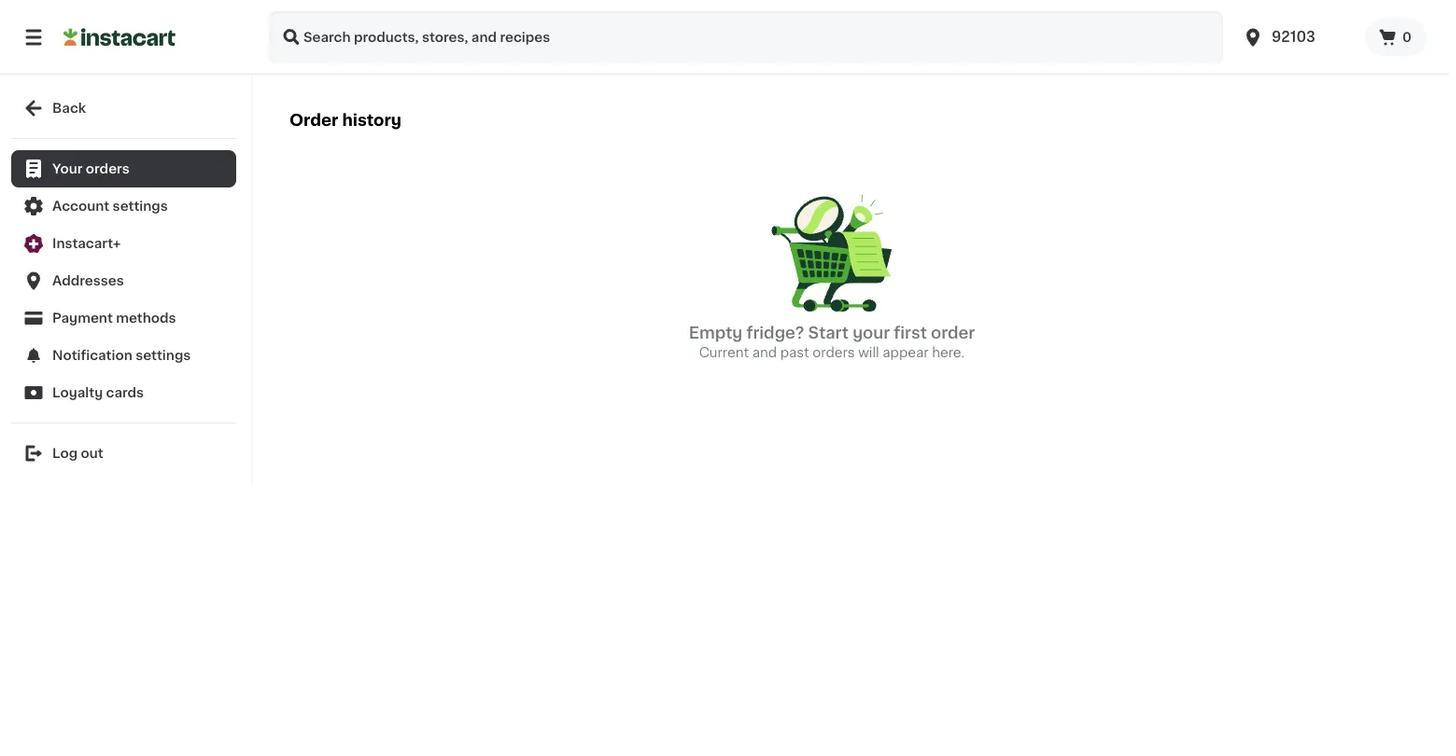 Task type: describe. For each thing, give the bounding box(es) containing it.
92103
[[1272, 30, 1316, 44]]

methods
[[116, 312, 176, 325]]

notification
[[52, 349, 132, 362]]

log out
[[52, 447, 103, 460]]

notification settings link
[[11, 337, 236, 375]]

loyalty cards link
[[11, 375, 236, 412]]

loyalty cards
[[52, 387, 144, 400]]

fridge?
[[747, 326, 805, 342]]

92103 button
[[1231, 11, 1365, 64]]

instacart+ link
[[11, 225, 236, 262]]

settings for account settings
[[113, 200, 168, 213]]

history
[[342, 113, 402, 129]]

out
[[81, 447, 103, 460]]

your orders
[[52, 163, 130, 176]]

back link
[[11, 90, 236, 127]]

your orders link
[[11, 150, 236, 188]]

order history
[[290, 113, 402, 129]]

Search field
[[269, 11, 1224, 64]]

notification settings
[[52, 349, 191, 362]]

appear
[[883, 347, 929, 360]]

past
[[780, 347, 809, 360]]

orders inside your orders link
[[86, 163, 130, 176]]

and
[[752, 347, 777, 360]]

instacart logo image
[[64, 26, 176, 49]]

addresses link
[[11, 262, 236, 300]]

empty
[[689, 326, 743, 342]]

account settings link
[[11, 188, 236, 225]]

your
[[52, 163, 83, 176]]

92103 button
[[1242, 11, 1354, 64]]

orders inside empty fridge? start your first order current and past orders will appear here.
[[813, 347, 855, 360]]

will
[[859, 347, 880, 360]]



Task type: vqa. For each thing, say whether or not it's contained in the screenshot.
Notification
yes



Task type: locate. For each thing, give the bounding box(es) containing it.
settings inside 'link'
[[113, 200, 168, 213]]

settings for notification settings
[[136, 349, 191, 362]]

1 vertical spatial orders
[[813, 347, 855, 360]]

settings inside "link"
[[136, 349, 191, 362]]

0 vertical spatial settings
[[113, 200, 168, 213]]

your
[[853, 326, 890, 342]]

log out link
[[11, 435, 236, 473]]

settings up instacart+ link
[[113, 200, 168, 213]]

settings
[[113, 200, 168, 213], [136, 349, 191, 362]]

addresses
[[52, 275, 124, 288]]

1 vertical spatial settings
[[136, 349, 191, 362]]

order
[[290, 113, 338, 129]]

here.
[[932, 347, 965, 360]]

log
[[52, 447, 78, 460]]

loyalty
[[52, 387, 103, 400]]

first
[[894, 326, 927, 342]]

payment methods
[[52, 312, 176, 325]]

0 vertical spatial orders
[[86, 163, 130, 176]]

orders down the start
[[813, 347, 855, 360]]

settings down methods
[[136, 349, 191, 362]]

account
[[52, 200, 109, 213]]

empty fridge? start your first order current and past orders will appear here.
[[689, 326, 975, 360]]

orders
[[86, 163, 130, 176], [813, 347, 855, 360]]

1 horizontal spatial orders
[[813, 347, 855, 360]]

payment
[[52, 312, 113, 325]]

orders up account settings
[[86, 163, 130, 176]]

0 button
[[1365, 19, 1427, 56]]

back
[[52, 102, 86, 115]]

0
[[1403, 31, 1412, 44]]

instacart+
[[52, 237, 121, 250]]

0 horizontal spatial orders
[[86, 163, 130, 176]]

current
[[699, 347, 749, 360]]

order
[[931, 326, 975, 342]]

payment methods link
[[11, 300, 236, 337]]

start
[[808, 326, 849, 342]]

None search field
[[269, 11, 1224, 64]]

cards
[[106, 387, 144, 400]]

account settings
[[52, 200, 168, 213]]



